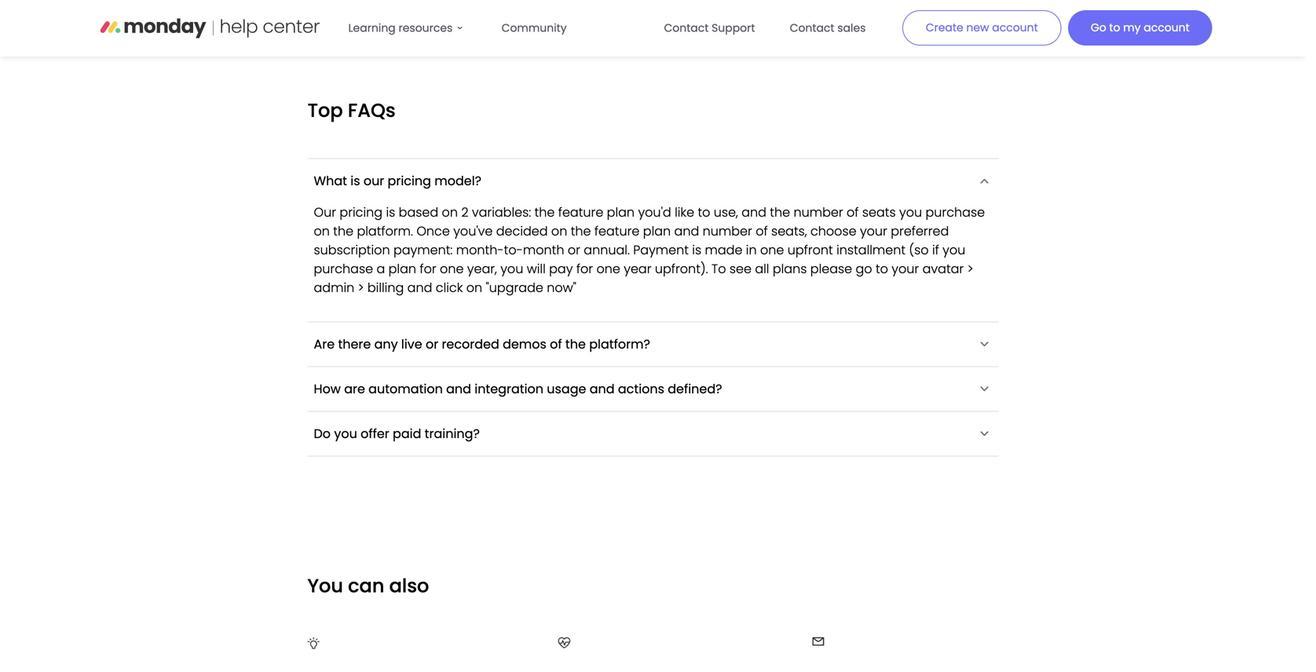 Task type: describe. For each thing, give the bounding box(es) containing it.
are there any live or recorded demos of the platform?
[[314, 335, 650, 353]]

0 horizontal spatial your
[[860, 222, 888, 240]]

1 horizontal spatial is
[[386, 203, 395, 221]]

1 vertical spatial purchase
[[314, 260, 373, 278]]

2 horizontal spatial to
[[1110, 20, 1121, 35]]

1 horizontal spatial purchase
[[926, 203, 985, 221]]

any
[[374, 335, 398, 353]]

you'd
[[638, 203, 672, 221]]

our pricing is based on 2 variables: the feature plan you'd like to use, and the number of seats you purchase on the platform. once you've decided on the feature plan and number of seats, choose your preferred subscription payment: month-to-month or annual. payment is made in one upfront installment (so if you purchase a plan for one year, you will pay for one year upfront). to see all plans please go to your avatar > admin > billing and click on "upgrade now"
[[314, 203, 985, 297]]

if
[[933, 241, 939, 259]]

0 vertical spatial feature
[[558, 203, 604, 221]]

you can also
[[308, 573, 429, 599]]

year
[[624, 260, 652, 278]]

monday.com logo image
[[100, 12, 320, 44]]

year,
[[467, 260, 497, 278]]

go
[[1091, 20, 1107, 35]]

defined?
[[668, 380, 722, 398]]

arrow image
[[977, 380, 993, 399]]

resources
[[399, 20, 453, 36]]

you right if on the top right of page
[[943, 241, 966, 259]]

based
[[399, 203, 439, 221]]

also
[[389, 573, 429, 599]]

seats
[[863, 203, 896, 221]]

go to my account
[[1091, 20, 1190, 35]]

contact sales link
[[781, 13, 876, 44]]

"upgrade
[[486, 279, 544, 297]]

1 horizontal spatial pricing
[[388, 172, 431, 190]]

what
[[314, 172, 347, 190]]

platform?
[[589, 335, 650, 353]]

on left the 2
[[442, 203, 458, 221]]

1 vertical spatial your
[[892, 260, 919, 278]]

top
[[308, 97, 343, 124]]

and up training?
[[446, 380, 471, 398]]

pay
[[549, 260, 573, 278]]

you right do
[[334, 425, 357, 443]]

1 horizontal spatial plan
[[607, 203, 635, 221]]

2 vertical spatial of
[[550, 335, 562, 353]]

2 vertical spatial plan
[[389, 260, 416, 278]]

1 icon image from the left
[[308, 638, 320, 650]]

payment:
[[394, 241, 453, 259]]

usage
[[547, 380, 586, 398]]

1 vertical spatial plan
[[643, 222, 671, 240]]

create new account link
[[903, 10, 1062, 46]]

payment
[[633, 241, 689, 259]]

3 icon image from the left
[[812, 638, 825, 646]]

now"
[[547, 279, 577, 297]]

learning resources link
[[339, 13, 476, 44]]

like
[[675, 203, 695, 221]]

made
[[705, 241, 743, 259]]

contact support link
[[655, 13, 765, 44]]

faqs
[[348, 97, 396, 124]]

once
[[417, 222, 450, 240]]

upfront).
[[655, 260, 708, 278]]

choose
[[811, 222, 857, 240]]

upfront
[[788, 241, 833, 259]]

will
[[527, 260, 546, 278]]

there
[[338, 335, 371, 353]]

0 horizontal spatial one
[[440, 260, 464, 278]]

and right usage
[[590, 380, 615, 398]]

admin
[[314, 279, 355, 297]]

model?
[[435, 172, 482, 190]]

variables:
[[472, 203, 531, 221]]

arrow image for do you offer paid training?
[[977, 425, 993, 444]]

billing
[[368, 279, 404, 297]]

month
[[523, 241, 564, 259]]

click
[[436, 279, 463, 297]]

can
[[348, 573, 384, 599]]

my
[[1124, 20, 1141, 35]]

use,
[[714, 203, 738, 221]]

(so
[[909, 241, 929, 259]]

our
[[364, 172, 384, 190]]

month-
[[456, 241, 504, 259]]

offer
[[361, 425, 389, 443]]

recorded
[[442, 335, 500, 353]]

live
[[401, 335, 422, 353]]

0 horizontal spatial number
[[703, 222, 753, 240]]

new
[[967, 20, 990, 35]]

to-
[[504, 241, 523, 259]]

how are automation and integration usage and actions defined?
[[314, 380, 722, 398]]



Task type: vqa. For each thing, say whether or not it's contained in the screenshot.
Proactively
no



Task type: locate. For each thing, give the bounding box(es) containing it.
1 contact from the left
[[664, 20, 709, 36]]

subscription
[[314, 241, 390, 259]]

the up annual.
[[571, 222, 591, 240]]

pricing up platform.
[[340, 203, 383, 221]]

2 horizontal spatial icon image
[[812, 638, 825, 646]]

contact sales
[[790, 20, 866, 36]]

1 horizontal spatial for
[[577, 260, 593, 278]]

> left billing
[[358, 279, 364, 297]]

0 horizontal spatial of
[[550, 335, 562, 353]]

feature
[[558, 203, 604, 221], [595, 222, 640, 240]]

1 vertical spatial >
[[358, 279, 364, 297]]

0 horizontal spatial or
[[426, 335, 439, 353]]

purchase down subscription
[[314, 260, 373, 278]]

on down 'our'
[[314, 222, 330, 240]]

1 vertical spatial is
[[386, 203, 395, 221]]

1 vertical spatial feature
[[595, 222, 640, 240]]

and down 'like'
[[675, 222, 699, 240]]

account right new
[[992, 20, 1038, 35]]

2 vertical spatial to
[[876, 260, 889, 278]]

2 arrow image from the top
[[977, 335, 993, 354]]

contact left the sales
[[790, 20, 835, 36]]

contact left support
[[664, 20, 709, 36]]

learning
[[348, 20, 396, 36]]

on up month
[[551, 222, 567, 240]]

and
[[742, 203, 767, 221], [675, 222, 699, 240], [407, 279, 432, 297], [446, 380, 471, 398], [590, 380, 615, 398]]

you down to-
[[501, 260, 524, 278]]

number down use,
[[703, 222, 753, 240]]

are
[[314, 335, 335, 353]]

contact for contact sales
[[790, 20, 835, 36]]

the up subscription
[[333, 222, 354, 240]]

automation
[[369, 380, 443, 398]]

our
[[314, 203, 336, 221]]

or right live
[[426, 335, 439, 353]]

2 horizontal spatial is
[[692, 241, 702, 259]]

0 vertical spatial is
[[351, 172, 360, 190]]

your
[[860, 222, 888, 240], [892, 260, 919, 278]]

top faqs
[[308, 97, 396, 124]]

one down annual.
[[597, 260, 621, 278]]

of up in
[[756, 222, 768, 240]]

0 horizontal spatial to
[[698, 203, 711, 221]]

do
[[314, 425, 331, 443]]

purchase
[[926, 203, 985, 221], [314, 260, 373, 278]]

1 horizontal spatial one
[[597, 260, 621, 278]]

create
[[926, 20, 964, 35]]

arrow image for what is our pricing model?
[[977, 172, 993, 191]]

1 vertical spatial or
[[426, 335, 439, 353]]

contact support
[[664, 20, 755, 36]]

arrow image for are there any live or recorded demos of the platform?
[[977, 335, 993, 354]]

go
[[856, 260, 873, 278]]

0 vertical spatial your
[[860, 222, 888, 240]]

1 vertical spatial arrow image
[[977, 335, 993, 354]]

the
[[535, 203, 555, 221], [770, 203, 790, 221], [333, 222, 354, 240], [571, 222, 591, 240], [566, 335, 586, 353]]

avatar
[[923, 260, 964, 278]]

0 horizontal spatial for
[[420, 260, 437, 278]]

2
[[461, 203, 469, 221]]

1 horizontal spatial number
[[794, 203, 843, 221]]

and left click
[[407, 279, 432, 297]]

arrow image
[[977, 172, 993, 191], [977, 335, 993, 354], [977, 425, 993, 444]]

>
[[968, 260, 974, 278], [358, 279, 364, 297]]

1 horizontal spatial of
[[756, 222, 768, 240]]

0 horizontal spatial is
[[351, 172, 360, 190]]

0 vertical spatial number
[[794, 203, 843, 221]]

> right avatar
[[968, 260, 974, 278]]

one up click
[[440, 260, 464, 278]]

you
[[308, 573, 343, 599]]

is up platform.
[[386, 203, 395, 221]]

training?
[[425, 425, 480, 443]]

seats,
[[772, 222, 807, 240]]

of right the demos
[[550, 335, 562, 353]]

on down the year,
[[466, 279, 483, 297]]

pricing up based
[[388, 172, 431, 190]]

to
[[1110, 20, 1121, 35], [698, 203, 711, 221], [876, 260, 889, 278]]

in
[[746, 241, 757, 259]]

account
[[992, 20, 1038, 35], [1144, 20, 1190, 35]]

0 vertical spatial arrow image
[[977, 172, 993, 191]]

2 icon image from the left
[[558, 638, 571, 649]]

plan
[[607, 203, 635, 221], [643, 222, 671, 240], [389, 260, 416, 278]]

0 horizontal spatial plan
[[389, 260, 416, 278]]

is left our
[[351, 172, 360, 190]]

0 horizontal spatial purchase
[[314, 260, 373, 278]]

all
[[755, 260, 770, 278]]

0 horizontal spatial icon image
[[308, 638, 320, 650]]

1 vertical spatial pricing
[[340, 203, 383, 221]]

see
[[730, 260, 752, 278]]

learning resources
[[348, 20, 453, 36]]

2 horizontal spatial of
[[847, 203, 859, 221]]

to
[[712, 260, 726, 278]]

preferred
[[891, 222, 949, 240]]

you've
[[453, 222, 493, 240]]

plan right a
[[389, 260, 416, 278]]

2 contact from the left
[[790, 20, 835, 36]]

actions
[[618, 380, 665, 398]]

2 horizontal spatial one
[[760, 241, 784, 259]]

2 vertical spatial arrow image
[[977, 425, 993, 444]]

decided
[[496, 222, 548, 240]]

0 vertical spatial >
[[968, 260, 974, 278]]

of
[[847, 203, 859, 221], [756, 222, 768, 240], [550, 335, 562, 353]]

what is our pricing model?
[[314, 172, 482, 190]]

2 vertical spatial is
[[692, 241, 702, 259]]

2 for from the left
[[577, 260, 593, 278]]

one right in
[[760, 241, 784, 259]]

3 arrow image from the top
[[977, 425, 993, 444]]

icon image
[[308, 638, 320, 650], [558, 638, 571, 649], [812, 638, 825, 646]]

one
[[760, 241, 784, 259], [440, 260, 464, 278], [597, 260, 621, 278]]

your down (so
[[892, 260, 919, 278]]

or inside our pricing is based on 2 variables: the feature plan you'd like to use, and the number of seats you purchase on the platform. once you've decided on the feature plan and number of seats, choose your preferred subscription payment: month-to-month or annual. payment is made in one upfront installment (so if you purchase a plan for one year, you will pay for one year upfront). to see all plans please go to your avatar > admin > billing and click on "upgrade now"
[[568, 241, 581, 259]]

to right 'like'
[[698, 203, 711, 221]]

do you offer paid training?
[[314, 425, 480, 443]]

the up decided
[[535, 203, 555, 221]]

or
[[568, 241, 581, 259], [426, 335, 439, 353]]

1 vertical spatial to
[[698, 203, 711, 221]]

0 vertical spatial plan
[[607, 203, 635, 221]]

community link
[[492, 13, 576, 44]]

1 horizontal spatial contact
[[790, 20, 835, 36]]

go to my account link
[[1069, 10, 1213, 46]]

1 account from the left
[[992, 20, 1038, 35]]

how
[[314, 380, 341, 398]]

annual.
[[584, 241, 630, 259]]

is up upfront).
[[692, 241, 702, 259]]

plans
[[773, 260, 807, 278]]

contact for contact support
[[664, 20, 709, 36]]

pricing
[[388, 172, 431, 190], [340, 203, 383, 221]]

for
[[420, 260, 437, 278], [577, 260, 593, 278]]

number up choose
[[794, 203, 843, 221]]

0 horizontal spatial account
[[992, 20, 1038, 35]]

on
[[442, 203, 458, 221], [314, 222, 330, 240], [551, 222, 567, 240], [466, 279, 483, 297]]

installment
[[837, 241, 906, 259]]

a
[[377, 260, 385, 278]]

account right my
[[1144, 20, 1190, 35]]

plan left you'd
[[607, 203, 635, 221]]

are
[[344, 380, 365, 398]]

0 vertical spatial to
[[1110, 20, 1121, 35]]

0 vertical spatial or
[[568, 241, 581, 259]]

1 horizontal spatial account
[[1144, 20, 1190, 35]]

1 vertical spatial of
[[756, 222, 768, 240]]

1 arrow image from the top
[[977, 172, 993, 191]]

0 horizontal spatial pricing
[[340, 203, 383, 221]]

please
[[811, 260, 853, 278]]

0 vertical spatial pricing
[[388, 172, 431, 190]]

pricing inside our pricing is based on 2 variables: the feature plan you'd like to use, and the number of seats you purchase on the platform. once you've decided on the feature plan and number of seats, choose your preferred subscription payment: month-to-month or annual. payment is made in one upfront installment (so if you purchase a plan for one year, you will pay for one year upfront). to see all plans please go to your avatar > admin > billing and click on "upgrade now"
[[340, 203, 383, 221]]

1 vertical spatial number
[[703, 222, 753, 240]]

0 vertical spatial purchase
[[926, 203, 985, 221]]

paid
[[393, 425, 421, 443]]

1 horizontal spatial >
[[968, 260, 974, 278]]

2 horizontal spatial plan
[[643, 222, 671, 240]]

the left 'platform?'
[[566, 335, 586, 353]]

1 horizontal spatial your
[[892, 260, 919, 278]]

integration
[[475, 380, 544, 398]]

0 vertical spatial of
[[847, 203, 859, 221]]

1 horizontal spatial to
[[876, 260, 889, 278]]

the up the seats, on the right of the page
[[770, 203, 790, 221]]

to right go
[[876, 260, 889, 278]]

support
[[712, 20, 755, 36]]

1 for from the left
[[420, 260, 437, 278]]

is
[[351, 172, 360, 190], [386, 203, 395, 221], [692, 241, 702, 259]]

community
[[502, 20, 567, 36]]

platform.
[[357, 222, 413, 240]]

demos
[[503, 335, 547, 353]]

of left "seats"
[[847, 203, 859, 221]]

1 horizontal spatial icon image
[[558, 638, 571, 649]]

1 horizontal spatial or
[[568, 241, 581, 259]]

and right use,
[[742, 203, 767, 221]]

you up preferred
[[900, 203, 922, 221]]

to right "go"
[[1110, 20, 1121, 35]]

2 account from the left
[[1144, 20, 1190, 35]]

contact
[[664, 20, 709, 36], [790, 20, 835, 36]]

create new account
[[926, 20, 1038, 35]]

for down payment:
[[420, 260, 437, 278]]

purchase up preferred
[[926, 203, 985, 221]]

for right pay
[[577, 260, 593, 278]]

plan down you'd
[[643, 222, 671, 240]]

sales
[[838, 20, 866, 36]]

0 horizontal spatial >
[[358, 279, 364, 297]]

your up installment
[[860, 222, 888, 240]]

0 horizontal spatial contact
[[664, 20, 709, 36]]

or up pay
[[568, 241, 581, 259]]



